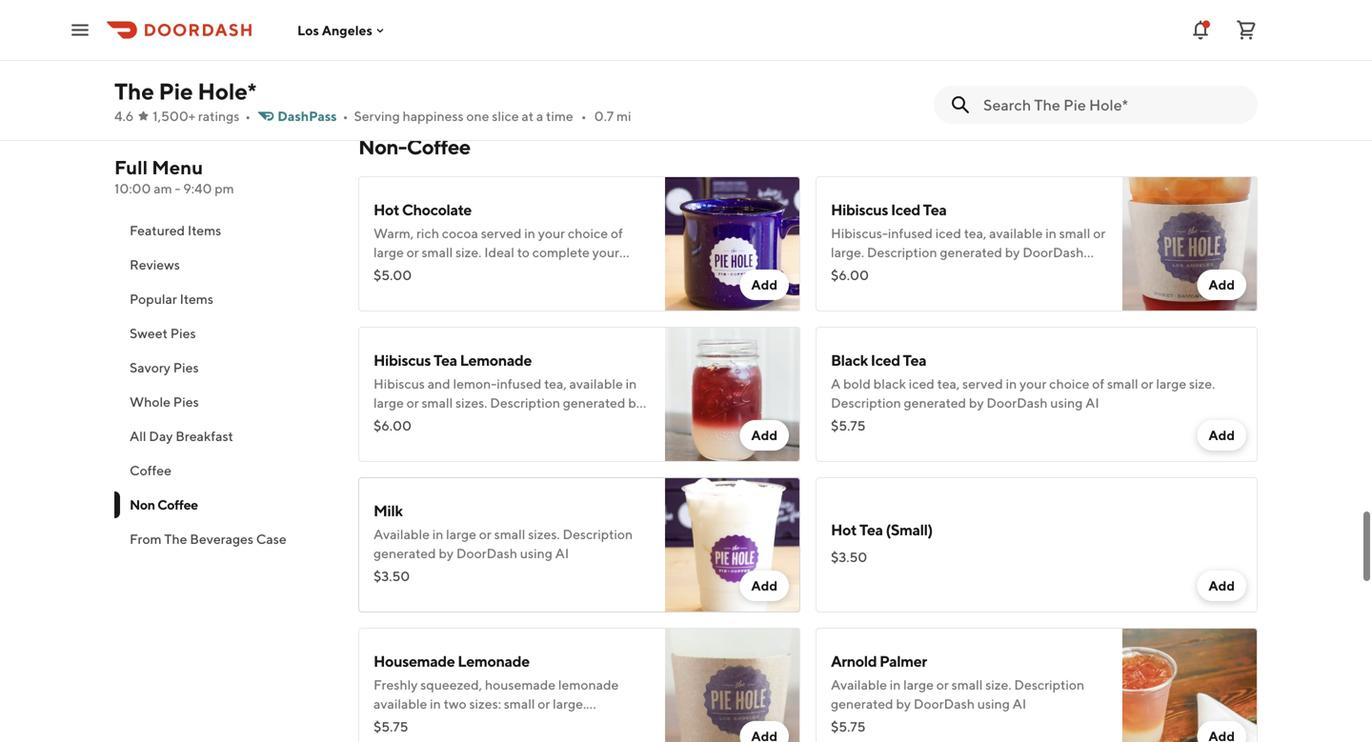 Task type: describe. For each thing, give the bounding box(es) containing it.
$5.75 down the "freshly"
[[374, 719, 408, 735]]

lemon-
[[453, 376, 497, 392]]

generated inside the "chai with a hint of espresso, available in large or small sizes. description generated by doordash using ai"
[[530, 27, 592, 43]]

available inside hibiscus tea lemonade hibiscus and lemon-infused tea, available in large or small sizes. description generated by doordash using ai
[[569, 376, 623, 392]]

hibiscus-
[[831, 225, 888, 241]]

popular
[[130, 291, 177, 307]]

of inside 'black iced tea a bold black iced tea, served in your choice of small or large size. description generated by doordash using ai $5.75 add'
[[1092, 376, 1105, 392]]

hibiscus tea lemonade hibiscus and lemon-infused tea, available in large or small sizes. description generated by doordash using ai
[[374, 351, 643, 430]]

lemonade inside hibiscus tea lemonade hibiscus and lemon-infused tea, available in large or small sizes. description generated by doordash using ai
[[460, 351, 532, 369]]

hibiscus iced tea hibiscus-infused iced tea, available in small or large. description generated by doordash using ai
[[831, 201, 1106, 279]]

hot tea (small)
[[831, 521, 933, 539]]

by inside 'black iced tea a bold black iced tea, served in your choice of small or large size. description generated by doordash using ai $5.75 add'
[[969, 395, 984, 411]]

generated inside hot chocolate warm, rich cocoa served in your choice of large or small size. ideal to complete your meal or simply enjoy on its own. description generated by doordash using ai
[[374, 283, 436, 298]]

items for featured items
[[188, 223, 221, 238]]

popular items
[[130, 291, 213, 307]]

whole pies button
[[114, 385, 335, 419]]

description inside 'black iced tea a bold black iced tea, served in your choice of small or large size. description generated by doordash using ai $5.75 add'
[[831, 395, 901, 411]]

by inside hot chocolate warm, rich cocoa served in your choice of large or small size. ideal to complete your meal or simply enjoy on its own. description generated by doordash using ai
[[439, 283, 454, 298]]

description inside arnold palmer available in large or small size. description generated by doordash using ai $5.75
[[1014, 677, 1085, 693]]

featured items
[[130, 223, 221, 238]]

choice inside 'black iced tea a bold black iced tea, served in your choice of small or large size. description generated by doordash using ai $5.75 add'
[[1049, 376, 1090, 392]]

doordash inside the hibiscus iced tea hibiscus-infused iced tea, available in small or large. description generated by doordash using ai
[[1023, 244, 1084, 260]]

using inside "housemade lemonade freshly squeezed, housemade lemonade available in two sizes: small or large. description generated by doordash using ai"
[[593, 715, 625, 731]]

hint
[[443, 8, 467, 24]]

or inside 'black iced tea a bold black iced tea, served in your choice of small or large size. description generated by doordash using ai $5.75 add'
[[1141, 376, 1154, 392]]

description inside "housemade lemonade freshly squeezed, housemade lemonade available in two sizes: small or large. description generated by doordash using ai"
[[374, 715, 444, 731]]

0 items, open order cart image
[[1235, 19, 1258, 41]]

$7.25
[[374, 50, 406, 66]]

description inside hot chocolate warm, rich cocoa served in your choice of large or small size. ideal to complete your meal or simply enjoy on its own. description generated by doordash using ai
[[564, 263, 635, 279]]

1 vertical spatial a
[[536, 108, 543, 124]]

arnold palmer image
[[1123, 628, 1258, 742]]

or inside hibiscus tea lemonade hibiscus and lemon-infused tea, available in large or small sizes. description generated by doordash using ai
[[407, 395, 419, 411]]

doordash inside the "chai with a hint of espresso, available in large or small sizes. description generated by doordash using ai"
[[374, 46, 435, 62]]

generated inside the hibiscus iced tea hibiscus-infused iced tea, available in small or large. description generated by doordash using ai
[[940, 244, 1002, 260]]

in inside hot chocolate warm, rich cocoa served in your choice of large or small size. ideal to complete your meal or simply enjoy on its own. description generated by doordash using ai
[[524, 225, 535, 241]]

doordash inside 'black iced tea a bold black iced tea, served in your choice of small or large size. description generated by doordash using ai $5.75 add'
[[987, 395, 1048, 411]]

housemade
[[374, 652, 455, 670]]

large inside hot chocolate warm, rich cocoa served in your choice of large or small size. ideal to complete your meal or simply enjoy on its own. description generated by doordash using ai
[[374, 244, 404, 260]]

tea, for tea
[[937, 376, 960, 392]]

black iced tea a bold black iced tea, served in your choice of small or large size. description generated by doordash using ai $5.75 add
[[831, 351, 1235, 443]]

description inside milk available in large or small sizes. description generated by doordash using ai $3.50
[[563, 527, 633, 542]]

hot chocolate image
[[665, 176, 800, 312]]

1 • from the left
[[245, 108, 251, 124]]

sizes. inside milk available in large or small sizes. description generated by doordash using ai $3.50
[[528, 527, 560, 542]]

iced for hibiscus
[[891, 201, 920, 219]]

in inside the "chai with a hint of espresso, available in large or small sizes. description generated by doordash using ai"
[[600, 8, 611, 24]]

infused inside hibiscus tea lemonade hibiscus and lemon-infused tea, available in large or small sizes. description generated by doordash using ai
[[497, 376, 542, 392]]

two
[[444, 696, 467, 712]]

los angeles
[[297, 22, 373, 38]]

description inside the "chai with a hint of espresso, available in large or small sizes. description generated by doordash using ai"
[[457, 27, 527, 43]]

at
[[522, 108, 534, 124]]

happiness
[[403, 108, 464, 124]]

its
[[516, 263, 530, 279]]

reviews
[[130, 257, 180, 273]]

small inside hibiscus tea lemonade hibiscus and lemon-infused tea, available in large or small sizes. description generated by doordash using ai
[[422, 395, 453, 411]]

ai inside milk available in large or small sizes. description generated by doordash using ai $3.50
[[555, 546, 569, 561]]

ratings
[[198, 108, 239, 124]]

or inside arnold palmer available in large or small size. description generated by doordash using ai $5.75
[[937, 677, 949, 693]]

ai inside arnold palmer available in large or small size. description generated by doordash using ai $5.75
[[1013, 696, 1027, 712]]

reviews button
[[114, 248, 335, 282]]

available inside "housemade lemonade freshly squeezed, housemade lemonade available in two sizes: small or large. description generated by doordash using ai"
[[374, 696, 427, 712]]

slice
[[492, 108, 519, 124]]

using inside the "chai with a hint of espresso, available in large or small sizes. description generated by doordash using ai"
[[437, 46, 470, 62]]

ai inside 'black iced tea a bold black iced tea, served in your choice of small or large size. description generated by doordash using ai $5.75 add'
[[1086, 395, 1099, 411]]

description inside hibiscus tea lemonade hibiscus and lemon-infused tea, available in large or small sizes. description generated by doordash using ai
[[490, 395, 560, 411]]

from
[[130, 531, 162, 547]]

generated inside arnold palmer available in large or small size. description generated by doordash using ai $5.75
[[831, 696, 893, 712]]

cocoa
[[442, 225, 478, 241]]

dashpass
[[277, 108, 337, 124]]

savory pies button
[[114, 351, 335, 385]]

the pie hole*
[[114, 78, 257, 105]]

full menu 10:00 am - 9:40 pm
[[114, 156, 234, 196]]

one
[[466, 108, 489, 124]]

enjoy
[[462, 263, 495, 279]]

small inside the hibiscus iced tea hibiscus-infused iced tea, available in small or large. description generated by doordash using ai
[[1059, 225, 1091, 241]]

size. inside hot chocolate warm, rich cocoa served in your choice of large or small size. ideal to complete your meal or simply enjoy on its own. description generated by doordash using ai
[[456, 244, 482, 260]]

los
[[297, 22, 319, 38]]

10:00
[[114, 181, 151, 196]]

freshly
[[374, 677, 418, 693]]

all day breakfast
[[130, 428, 233, 444]]

by inside the hibiscus iced tea hibiscus-infused iced tea, available in small or large. description generated by doordash using ai
[[1005, 244, 1020, 260]]

milk available in large or small sizes. description generated by doordash using ai $3.50
[[374, 502, 633, 584]]

milk
[[374, 502, 403, 520]]

available inside milk available in large or small sizes. description generated by doordash using ai $3.50
[[374, 527, 430, 542]]

tea, inside the hibiscus iced tea hibiscus-infused iced tea, available in small or large. description generated by doordash using ai
[[964, 225, 987, 241]]

hole*
[[198, 78, 257, 105]]

to
[[517, 244, 530, 260]]

complete
[[532, 244, 590, 260]]

from the beverages case button
[[114, 522, 335, 557]]

generated inside 'black iced tea a bold black iced tea, served in your choice of small or large size. description generated by doordash using ai $5.75 add'
[[904, 395, 966, 411]]

doordash inside hibiscus tea lemonade hibiscus and lemon-infused tea, available in large or small sizes. description generated by doordash using ai
[[374, 414, 435, 430]]

by inside "housemade lemonade freshly squeezed, housemade lemonade available in two sizes: small or large. description generated by doordash using ai"
[[512, 715, 527, 731]]

ideal
[[484, 244, 515, 260]]

full
[[114, 156, 148, 179]]

sweet
[[130, 325, 168, 341]]

large inside milk available in large or small sizes. description generated by doordash using ai $3.50
[[446, 527, 476, 542]]

savory pies
[[130, 360, 199, 375]]

non-
[[358, 134, 407, 159]]

featured items button
[[114, 213, 335, 248]]

pies for sweet pies
[[170, 325, 196, 341]]

popular items button
[[114, 282, 335, 316]]

choice inside hot chocolate warm, rich cocoa served in your choice of large or small size. ideal to complete your meal or simply enjoy on its own. description generated by doordash using ai
[[568, 225, 608, 241]]

2 • from the left
[[343, 108, 348, 124]]

small inside hot chocolate warm, rich cocoa served in your choice of large or small size. ideal to complete your meal or simply enjoy on its own. description generated by doordash using ai
[[422, 244, 453, 260]]

warm,
[[374, 225, 414, 241]]

ai inside the hibiscus iced tea hibiscus-infused iced tea, available in small or large. description generated by doordash using ai
[[866, 263, 880, 279]]

tea inside 'black iced tea a bold black iced tea, served in your choice of small or large size. description generated by doordash using ai $5.75 add'
[[903, 351, 927, 369]]

housemade lemonade image
[[665, 628, 800, 742]]

using inside 'black iced tea a bold black iced tea, served in your choice of small or large size. description generated by doordash using ai $5.75 add'
[[1050, 395, 1083, 411]]

0.7
[[594, 108, 614, 124]]

by inside milk available in large or small sizes. description generated by doordash using ai $3.50
[[439, 546, 454, 561]]

or inside the hibiscus iced tea hibiscus-infused iced tea, available in small or large. description generated by doordash using ai
[[1093, 225, 1106, 241]]

large. inside the hibiscus iced tea hibiscus-infused iced tea, available in small or large. description generated by doordash using ai
[[831, 244, 864, 260]]

time
[[546, 108, 573, 124]]

in inside "housemade lemonade freshly squeezed, housemade lemonade available in two sizes: small or large. description generated by doordash using ai"
[[430, 696, 441, 712]]

sizes. inside hibiscus tea lemonade hibiscus and lemon-infused tea, available in large or small sizes. description generated by doordash using ai
[[456, 395, 487, 411]]

0 vertical spatial $3.50
[[831, 549, 867, 565]]

hot chocolate warm, rich cocoa served in your choice of large or small size. ideal to complete your meal or simply enjoy on its own. description generated by doordash using ai
[[374, 201, 635, 298]]

iced inside 'black iced tea a bold black iced tea, served in your choice of small or large size. description generated by doordash using ai $5.75 add'
[[909, 376, 935, 392]]

non coffee
[[130, 497, 198, 513]]

mi
[[617, 108, 631, 124]]

arnold
[[831, 652, 877, 670]]

hibiscus iced tea image
[[1123, 176, 1258, 312]]

2 vertical spatial hibiscus
[[374, 376, 425, 392]]

angeles
[[322, 22, 373, 38]]

all day breakfast button
[[114, 419, 335, 454]]

and
[[428, 376, 450, 392]]

chai
[[374, 8, 402, 24]]

rich
[[416, 225, 439, 241]]

open menu image
[[69, 19, 91, 41]]

using inside milk available in large or small sizes. description generated by doordash using ai $3.50
[[520, 546, 553, 561]]

espresso,
[[485, 8, 541, 24]]

using inside hibiscus tea lemonade hibiscus and lemon-infused tea, available in large or small sizes. description generated by doordash using ai
[[437, 414, 470, 430]]

lemonade
[[558, 677, 619, 693]]

coffee inside button
[[130, 463, 171, 478]]

pie
[[159, 78, 193, 105]]



Task type: locate. For each thing, give the bounding box(es) containing it.
0 vertical spatial iced
[[891, 201, 920, 219]]

size. inside arnold palmer available in large or small size. description generated by doordash using ai $5.75
[[986, 677, 1012, 693]]

los angeles button
[[297, 22, 388, 38]]

1 vertical spatial hibiscus
[[374, 351, 431, 369]]

hibiscus inside the hibiscus iced tea hibiscus-infused iced tea, available in small or large. description generated by doordash using ai
[[831, 201, 888, 219]]

non
[[130, 497, 155, 513]]

hibiscus up "hibiscus-"
[[831, 201, 888, 219]]

small inside milk available in large or small sizes. description generated by doordash using ai $3.50
[[494, 527, 525, 542]]

1 horizontal spatial infused
[[888, 225, 933, 241]]

beverages
[[190, 531, 253, 547]]

0 horizontal spatial your
[[538, 225, 565, 241]]

lemonade up lemon-
[[460, 351, 532, 369]]

ai inside hibiscus tea lemonade hibiscus and lemon-infused tea, available in large or small sizes. description generated by doordash using ai
[[472, 414, 486, 430]]

0 horizontal spatial iced
[[909, 376, 935, 392]]

hibiscus for hibiscus iced tea
[[831, 201, 888, 219]]

1 horizontal spatial choice
[[1049, 376, 1090, 392]]

tea, for lemonade
[[544, 376, 567, 392]]

pies for savory pies
[[173, 360, 199, 375]]

generated inside milk available in large or small sizes. description generated by doordash using ai $3.50
[[374, 546, 436, 561]]

using inside hot chocolate warm, rich cocoa served in your choice of large or small size. ideal to complete your meal or simply enjoy on its own. description generated by doordash using ai
[[520, 283, 553, 298]]

1 horizontal spatial the
[[164, 531, 187, 547]]

0 horizontal spatial infused
[[497, 376, 542, 392]]

hibiscus left and
[[374, 376, 425, 392]]

2 vertical spatial pies
[[173, 394, 199, 410]]

$6.00 down "hibiscus-"
[[831, 267, 869, 283]]

in inside 'black iced tea a bold black iced tea, served in your choice of small or large size. description generated by doordash using ai $5.75 add'
[[1006, 376, 1017, 392]]

items right popular
[[180, 291, 213, 307]]

of inside the "chai with a hint of espresso, available in large or small sizes. description generated by doordash using ai"
[[470, 8, 482, 24]]

$3.50 down "hot tea (small)"
[[831, 549, 867, 565]]

2 horizontal spatial of
[[1092, 376, 1105, 392]]

menu
[[152, 156, 203, 179]]

0 vertical spatial choice
[[568, 225, 608, 241]]

1 vertical spatial choice
[[1049, 376, 1090, 392]]

doordash inside hot chocolate warm, rich cocoa served in your choice of large or small size. ideal to complete your meal or simply enjoy on its own. description generated by doordash using ai
[[456, 283, 517, 298]]

1 horizontal spatial tea,
[[937, 376, 960, 392]]

1 vertical spatial large.
[[553, 696, 586, 712]]

• left 0.7
[[581, 108, 587, 124]]

served inside hot chocolate warm, rich cocoa served in your choice of large or small size. ideal to complete your meal or simply enjoy on its own. description generated by doordash using ai
[[481, 225, 522, 241]]

1 vertical spatial your
[[592, 244, 619, 260]]

items
[[188, 223, 221, 238], [180, 291, 213, 307]]

large. inside "housemade lemonade freshly squeezed, housemade lemonade available in two sizes: small or large. description generated by doordash using ai"
[[553, 696, 586, 712]]

ai inside hot chocolate warm, rich cocoa served in your choice of large or small size. ideal to complete your meal or simply enjoy on its own. description generated by doordash using ai
[[555, 283, 569, 298]]

0 horizontal spatial available
[[374, 527, 430, 542]]

hot left (small)
[[831, 521, 857, 539]]

• left serving
[[343, 108, 348, 124]]

1 vertical spatial hot
[[831, 521, 857, 539]]

coffee up non
[[130, 463, 171, 478]]

3 • from the left
[[581, 108, 587, 124]]

the
[[114, 78, 154, 105], [164, 531, 187, 547]]

generated inside "housemade lemonade freshly squeezed, housemade lemonade available in two sizes: small or large. description generated by doordash using ai"
[[446, 715, 509, 731]]

$5.75 inside 'black iced tea a bold black iced tea, served in your choice of small or large size. description generated by doordash using ai $5.75 add'
[[831, 418, 866, 434]]

1 vertical spatial the
[[164, 531, 187, 547]]

-
[[175, 181, 181, 196]]

large inside 'black iced tea a bold black iced tea, served in your choice of small or large size. description generated by doordash using ai $5.75 add'
[[1156, 376, 1187, 392]]

dashpass •
[[277, 108, 348, 124]]

hot for hot chocolate warm, rich cocoa served in your choice of large or small size. ideal to complete your meal or simply enjoy on its own. description generated by doordash using ai
[[374, 201, 399, 219]]

on
[[498, 263, 514, 279]]

2 horizontal spatial •
[[581, 108, 587, 124]]

pies inside 'savory pies' button
[[173, 360, 199, 375]]

tea, inside hibiscus tea lemonade hibiscus and lemon-infused tea, available in large or small sizes. description generated by doordash using ai
[[544, 376, 567, 392]]

hot up warm,
[[374, 201, 399, 219]]

palmer
[[880, 652, 927, 670]]

or inside "housemade lemonade freshly squeezed, housemade lemonade available in two sizes: small or large. description generated by doordash using ai"
[[538, 696, 550, 712]]

a
[[831, 376, 841, 392]]

add button
[[740, 52, 789, 83], [740, 270, 789, 300], [1197, 270, 1246, 300], [740, 420, 789, 451], [1197, 420, 1246, 451], [740, 571, 789, 601], [1197, 571, 1246, 601]]

of inside hot chocolate warm, rich cocoa served in your choice of large or small size. ideal to complete your meal or simply enjoy on its own. description generated by doordash using ai
[[611, 225, 623, 241]]

0 vertical spatial size.
[[456, 244, 482, 260]]

1 vertical spatial coffee
[[130, 463, 171, 478]]

choice
[[568, 225, 608, 241], [1049, 376, 1090, 392]]

small inside arnold palmer available in large or small size. description generated by doordash using ai $5.75
[[952, 677, 983, 693]]

served inside 'black iced tea a bold black iced tea, served in your choice of small or large size. description generated by doordash using ai $5.75 add'
[[963, 376, 1003, 392]]

generated inside hibiscus tea lemonade hibiscus and lemon-infused tea, available in large or small sizes. description generated by doordash using ai
[[563, 395, 626, 411]]

coffee
[[407, 134, 471, 159], [130, 463, 171, 478], [157, 497, 198, 513]]

$5.75 inside arnold palmer available in large or small size. description generated by doordash using ai $5.75
[[831, 719, 866, 735]]

large inside hibiscus tea lemonade hibiscus and lemon-infused tea, available in large or small sizes. description generated by doordash using ai
[[374, 395, 404, 411]]

0 vertical spatial served
[[481, 225, 522, 241]]

9:40
[[183, 181, 212, 196]]

hibiscus tea lemonade image
[[665, 327, 800, 462]]

by
[[595, 27, 610, 43], [1005, 244, 1020, 260], [439, 283, 454, 298], [628, 395, 643, 411], [969, 395, 984, 411], [439, 546, 454, 561], [896, 696, 911, 712], [512, 715, 527, 731]]

1 vertical spatial served
[[963, 376, 1003, 392]]

items inside "button"
[[188, 223, 221, 238]]

1 horizontal spatial of
[[611, 225, 623, 241]]

doordash inside milk available in large or small sizes. description generated by doordash using ai $3.50
[[456, 546, 517, 561]]

available down milk
[[374, 527, 430, 542]]

tea inside hibiscus tea lemonade hibiscus and lemon-infused tea, available in large or small sizes. description generated by doordash using ai
[[434, 351, 457, 369]]

or
[[374, 27, 386, 43], [1093, 225, 1106, 241], [407, 244, 419, 260], [406, 263, 418, 279], [1141, 376, 1154, 392], [407, 395, 419, 411], [479, 527, 492, 542], [937, 677, 949, 693], [538, 696, 550, 712]]

1 horizontal spatial served
[[963, 376, 1003, 392]]

savory
[[130, 360, 170, 375]]

large inside arnold palmer available in large or small size. description generated by doordash using ai $5.75
[[904, 677, 934, 693]]

squeezed,
[[420, 677, 482, 693]]

by inside the "chai with a hint of espresso, available in large or small sizes. description generated by doordash using ai"
[[595, 27, 610, 43]]

0 horizontal spatial $6.00
[[374, 418, 412, 434]]

hibiscus for hibiscus tea lemonade
[[374, 351, 431, 369]]

0 vertical spatial hot
[[374, 201, 399, 219]]

0 vertical spatial coffee
[[407, 134, 471, 159]]

1 vertical spatial of
[[611, 225, 623, 241]]

pies up all day breakfast
[[173, 394, 199, 410]]

1 vertical spatial iced
[[871, 351, 900, 369]]

using inside arnold palmer available in large or small size. description generated by doordash using ai $5.75
[[978, 696, 1010, 712]]

0 horizontal spatial hot
[[374, 201, 399, 219]]

2 vertical spatial size.
[[986, 677, 1012, 693]]

serving happiness one slice at a time • 0.7 mi
[[354, 108, 631, 124]]

$6.00 for hibiscus tea lemonade
[[374, 418, 412, 434]]

from the beverages case
[[130, 531, 287, 547]]

am
[[154, 181, 172, 196]]

(small)
[[886, 521, 933, 539]]

1 horizontal spatial size.
[[986, 677, 1012, 693]]

pies right savory
[[173, 360, 199, 375]]

add inside 'black iced tea a bold black iced tea, served in your choice of small or large size. description generated by doordash using ai $5.75 add'
[[1209, 427, 1235, 443]]

0 vertical spatial infused
[[888, 225, 933, 241]]

0 vertical spatial lemonade
[[460, 351, 532, 369]]

small inside the "chai with a hint of espresso, available in large or small sizes. description generated by doordash using ai"
[[389, 27, 420, 43]]

ai inside "housemade lemonade freshly squeezed, housemade lemonade available in two sizes: small or large. description generated by doordash using ai"
[[628, 715, 642, 731]]

pies right sweet on the left top of page
[[170, 325, 196, 341]]

1 horizontal spatial available
[[831, 677, 887, 693]]

coffee for non
[[157, 497, 198, 513]]

1 horizontal spatial $3.50
[[831, 549, 867, 565]]

$5.75 down bold
[[831, 418, 866, 434]]

$5.75 down arnold
[[831, 719, 866, 735]]

0 vertical spatial $6.00
[[831, 267, 869, 283]]

1 vertical spatial lemonade
[[458, 652, 530, 670]]

doordash inside "housemade lemonade freshly squeezed, housemade lemonade available in two sizes: small or large. description generated by doordash using ai"
[[529, 715, 590, 731]]

milk image
[[665, 477, 800, 613]]

in
[[600, 8, 611, 24], [524, 225, 535, 241], [1046, 225, 1057, 241], [626, 376, 637, 392], [1006, 376, 1017, 392], [432, 527, 443, 542], [890, 677, 901, 693], [430, 696, 441, 712]]

1 vertical spatial sizes.
[[456, 395, 487, 411]]

1 vertical spatial size.
[[1189, 376, 1215, 392]]

case
[[256, 531, 287, 547]]

available inside the "chai with a hint of espresso, available in large or small sizes. description generated by doordash using ai"
[[544, 8, 597, 24]]

iced inside the hibiscus iced tea hibiscus-infused iced tea, available in small or large. description generated by doordash using ai
[[891, 201, 920, 219]]

$3.50 down milk
[[374, 568, 410, 584]]

size.
[[456, 244, 482, 260], [1189, 376, 1215, 392], [986, 677, 1012, 693]]

served up ideal
[[481, 225, 522, 241]]

1 vertical spatial infused
[[497, 376, 542, 392]]

1 horizontal spatial a
[[536, 108, 543, 124]]

ai
[[472, 46, 486, 62], [866, 263, 880, 279], [555, 283, 569, 298], [1086, 395, 1099, 411], [472, 414, 486, 430], [555, 546, 569, 561], [1013, 696, 1027, 712], [628, 715, 642, 731]]

2 vertical spatial coffee
[[157, 497, 198, 513]]

0 horizontal spatial large.
[[553, 696, 586, 712]]

1 horizontal spatial hot
[[831, 521, 857, 539]]

0 horizontal spatial sizes.
[[423, 27, 454, 43]]

1,500+ ratings •
[[153, 108, 251, 124]]

1 vertical spatial items
[[180, 291, 213, 307]]

coffee down happiness
[[407, 134, 471, 159]]

tea
[[923, 201, 947, 219], [434, 351, 457, 369], [903, 351, 927, 369], [859, 521, 883, 539]]

black
[[831, 351, 868, 369]]

tea inside the hibiscus iced tea hibiscus-infused iced tea, available in small or large. description generated by doordash using ai
[[923, 201, 947, 219]]

0 vertical spatial available
[[374, 527, 430, 542]]

the inside button
[[164, 531, 187, 547]]

the up 4.6 at the left top of the page
[[114, 78, 154, 105]]

of
[[470, 8, 482, 24], [611, 225, 623, 241], [1092, 376, 1105, 392]]

0 horizontal spatial the
[[114, 78, 154, 105]]

0 vertical spatial sizes.
[[423, 27, 454, 43]]

in inside the hibiscus iced tea hibiscus-infused iced tea, available in small or large. description generated by doordash using ai
[[1046, 225, 1057, 241]]

size. inside 'black iced tea a bold black iced tea, served in your choice of small or large size. description generated by doordash using ai $5.75 add'
[[1189, 376, 1215, 392]]

by inside arnold palmer available in large or small size. description generated by doordash using ai $5.75
[[896, 696, 911, 712]]

using
[[437, 46, 470, 62], [831, 263, 863, 279], [520, 283, 553, 298], [1050, 395, 1083, 411], [437, 414, 470, 430], [520, 546, 553, 561], [978, 696, 1010, 712], [593, 715, 625, 731]]

generated
[[530, 27, 592, 43], [940, 244, 1002, 260], [374, 283, 436, 298], [563, 395, 626, 411], [904, 395, 966, 411], [374, 546, 436, 561], [831, 696, 893, 712], [446, 715, 509, 731]]

large inside the "chai with a hint of espresso, available in large or small sizes. description generated by doordash using ai"
[[614, 8, 644, 24]]

available down arnold
[[831, 677, 887, 693]]

lemonade inside "housemade lemonade freshly squeezed, housemade lemonade available in two sizes: small or large. description generated by doordash using ai"
[[458, 652, 530, 670]]

in inside milk available in large or small sizes. description generated by doordash using ai $3.50
[[432, 527, 443, 542]]

iced
[[936, 225, 961, 241], [909, 376, 935, 392]]

large. down "hibiscus-"
[[831, 244, 864, 260]]

•
[[245, 108, 251, 124], [343, 108, 348, 124], [581, 108, 587, 124]]

1 horizontal spatial iced
[[936, 225, 961, 241]]

0 vertical spatial of
[[470, 8, 482, 24]]

4.6
[[114, 108, 134, 124]]

in inside arnold palmer available in large or small size. description generated by doordash using ai $5.75
[[890, 677, 901, 693]]

black
[[874, 376, 906, 392]]

1 horizontal spatial sizes.
[[456, 395, 487, 411]]

all
[[130, 428, 146, 444]]

available inside the hibiscus iced tea hibiscus-infused iced tea, available in small or large. description generated by doordash using ai
[[989, 225, 1043, 241]]

lemonade up housemade
[[458, 652, 530, 670]]

0 horizontal spatial size.
[[456, 244, 482, 260]]

2 vertical spatial sizes.
[[528, 527, 560, 542]]

small
[[389, 27, 420, 43], [1059, 225, 1091, 241], [422, 244, 453, 260], [1107, 376, 1139, 392], [422, 395, 453, 411], [494, 527, 525, 542], [952, 677, 983, 693], [504, 696, 535, 712]]

iced inside the hibiscus iced tea hibiscus-infused iced tea, available in small or large. description generated by doordash using ai
[[936, 225, 961, 241]]

iced inside 'black iced tea a bold black iced tea, served in your choice of small or large size. description generated by doordash using ai $5.75 add'
[[871, 351, 900, 369]]

Item Search search field
[[983, 94, 1243, 115]]

2 horizontal spatial tea,
[[964, 225, 987, 241]]

1 horizontal spatial large.
[[831, 244, 864, 260]]

1 vertical spatial $6.00
[[374, 418, 412, 434]]

by inside hibiscus tea lemonade hibiscus and lemon-infused tea, available in large or small sizes. description generated by doordash using ai
[[628, 395, 643, 411]]

2 vertical spatial of
[[1092, 376, 1105, 392]]

coffee right non
[[157, 497, 198, 513]]

the right from
[[164, 531, 187, 547]]

sweet pies button
[[114, 316, 335, 351]]

served right black
[[963, 376, 1003, 392]]

in inside hibiscus tea lemonade hibiscus and lemon-infused tea, available in large or small sizes. description generated by doordash using ai
[[626, 376, 637, 392]]

small inside 'black iced tea a bold black iced tea, served in your choice of small or large size. description generated by doordash using ai $5.75 add'
[[1107, 376, 1139, 392]]

doordash
[[374, 46, 435, 62], [1023, 244, 1084, 260], [456, 283, 517, 298], [987, 395, 1048, 411], [374, 414, 435, 430], [456, 546, 517, 561], [914, 696, 975, 712], [529, 715, 590, 731]]

own.
[[533, 263, 562, 279]]

meal
[[374, 263, 403, 279]]

whole
[[130, 394, 171, 410]]

0 vertical spatial pies
[[170, 325, 196, 341]]

1 horizontal spatial your
[[592, 244, 619, 260]]

2 vertical spatial your
[[1020, 376, 1047, 392]]

0 vertical spatial a
[[434, 8, 441, 24]]

1,500+
[[153, 108, 195, 124]]

whole pies
[[130, 394, 199, 410]]

iced right "hibiscus-"
[[936, 225, 961, 241]]

a inside the "chai with a hint of espresso, available in large or small sizes. description generated by doordash using ai"
[[434, 8, 441, 24]]

sizes. inside the "chai with a hint of espresso, available in large or small sizes. description generated by doordash using ai"
[[423, 27, 454, 43]]

coffee for non-
[[407, 134, 471, 159]]

housemade lemonade freshly squeezed, housemade lemonade available in two sizes: small or large. description generated by doordash using ai
[[374, 652, 642, 731]]

notification bell image
[[1189, 19, 1212, 41]]

0 horizontal spatial a
[[434, 8, 441, 24]]

sweet pies
[[130, 325, 196, 341]]

housemade
[[485, 677, 556, 693]]

$3.50 inside milk available in large or small sizes. description generated by doordash using ai $3.50
[[374, 568, 410, 584]]

0 horizontal spatial •
[[245, 108, 251, 124]]

items for popular items
[[180, 291, 213, 307]]

description inside the hibiscus iced tea hibiscus-infused iced tea, available in small or large. description generated by doordash using ai
[[867, 244, 937, 260]]

$6.00 up milk
[[374, 418, 412, 434]]

0 vertical spatial the
[[114, 78, 154, 105]]

your inside 'black iced tea a bold black iced tea, served in your choice of small or large size. description generated by doordash using ai $5.75 add'
[[1020, 376, 1047, 392]]

1 vertical spatial $3.50
[[374, 568, 410, 584]]

1 vertical spatial iced
[[909, 376, 935, 392]]

pies for whole pies
[[173, 394, 199, 410]]

0 vertical spatial items
[[188, 223, 221, 238]]

your
[[538, 225, 565, 241], [592, 244, 619, 260], [1020, 376, 1047, 392]]

hot for hot tea (small)
[[831, 521, 857, 539]]

0 horizontal spatial of
[[470, 8, 482, 24]]

2 horizontal spatial size.
[[1189, 376, 1215, 392]]

serving
[[354, 108, 400, 124]]

items up the reviews button at the left top
[[188, 223, 221, 238]]

• right ratings
[[245, 108, 251, 124]]

1 horizontal spatial $6.00
[[831, 267, 869, 283]]

pies
[[170, 325, 196, 341], [173, 360, 199, 375], [173, 394, 199, 410]]

large. down lemonade
[[553, 696, 586, 712]]

sizes.
[[423, 27, 454, 43], [456, 395, 487, 411], [528, 527, 560, 542]]

featured
[[130, 223, 185, 238]]

day
[[149, 428, 173, 444]]

1 horizontal spatial •
[[343, 108, 348, 124]]

pies inside "sweet pies" 'button'
[[170, 325, 196, 341]]

or inside the "chai with a hint of espresso, available in large or small sizes. description generated by doordash using ai"
[[374, 27, 386, 43]]

tea, inside 'black iced tea a bold black iced tea, served in your choice of small or large size. description generated by doordash using ai $5.75 add'
[[937, 376, 960, 392]]

chai with a hint of espresso, available in large or small sizes. description generated by doordash using ai
[[374, 8, 644, 62]]

1 vertical spatial available
[[831, 677, 887, 693]]

description
[[457, 27, 527, 43], [867, 244, 937, 260], [564, 263, 635, 279], [490, 395, 560, 411], [831, 395, 901, 411], [563, 527, 633, 542], [1014, 677, 1085, 693], [374, 715, 444, 731]]

0 vertical spatial your
[[538, 225, 565, 241]]

infused inside the hibiscus iced tea hibiscus-infused iced tea, available in small or large. description generated by doordash using ai
[[888, 225, 933, 241]]

available inside arnold palmer available in large or small size. description generated by doordash using ai $5.75
[[831, 677, 887, 693]]

doordash inside arnold palmer available in large or small size. description generated by doordash using ai $5.75
[[914, 696, 975, 712]]

0 vertical spatial hibiscus
[[831, 201, 888, 219]]

using inside the hibiscus iced tea hibiscus-infused iced tea, available in small or large. description generated by doordash using ai
[[831, 263, 863, 279]]

0 vertical spatial large.
[[831, 244, 864, 260]]

iced for black
[[871, 351, 900, 369]]

simply
[[421, 263, 460, 279]]

dirty chai image
[[665, 0, 800, 94]]

arnold palmer available in large or small size. description generated by doordash using ai $5.75
[[831, 652, 1085, 735]]

iced right black
[[909, 376, 935, 392]]

0 horizontal spatial served
[[481, 225, 522, 241]]

breakfast
[[176, 428, 233, 444]]

0 vertical spatial iced
[[936, 225, 961, 241]]

available
[[544, 8, 597, 24], [989, 225, 1043, 241], [569, 376, 623, 392], [374, 696, 427, 712]]

0 horizontal spatial tea,
[[544, 376, 567, 392]]

a right at
[[536, 108, 543, 124]]

2 horizontal spatial your
[[1020, 376, 1047, 392]]

2 horizontal spatial sizes.
[[528, 527, 560, 542]]

bold
[[843, 376, 871, 392]]

hot
[[374, 201, 399, 219], [831, 521, 857, 539]]

$3.50
[[831, 549, 867, 565], [374, 568, 410, 584]]

1 vertical spatial pies
[[173, 360, 199, 375]]

with
[[405, 8, 431, 24]]

sizes:
[[469, 696, 501, 712]]

0 horizontal spatial $3.50
[[374, 568, 410, 584]]

non-coffee
[[358, 134, 471, 159]]

hibiscus
[[831, 201, 888, 219], [374, 351, 431, 369], [374, 376, 425, 392]]

large.
[[831, 244, 864, 260], [553, 696, 586, 712]]

a left hint on the top left of page
[[434, 8, 441, 24]]

0 horizontal spatial choice
[[568, 225, 608, 241]]

$5.00
[[374, 267, 412, 283]]

$6.00 for hibiscus iced tea
[[831, 267, 869, 283]]

hibiscus up and
[[374, 351, 431, 369]]



Task type: vqa. For each thing, say whether or not it's contained in the screenshot.
the bottommost See All
no



